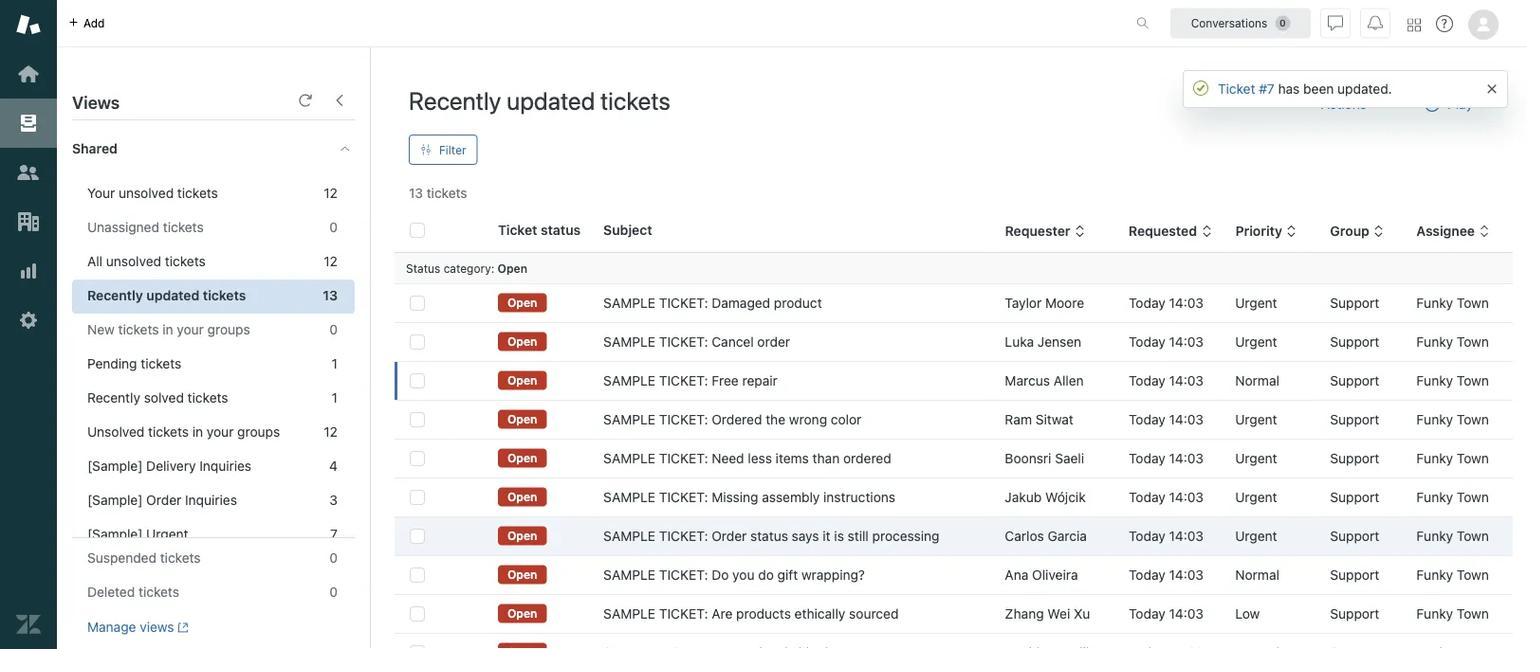 Task type: locate. For each thing, give the bounding box(es) containing it.
refresh views pane image
[[298, 93, 313, 108]]

priority
[[1235, 224, 1282, 239]]

open for sample ticket: damaged product
[[507, 296, 537, 310]]

0 vertical spatial recently updated tickets
[[409, 86, 671, 115]]

subject
[[603, 222, 652, 238]]

1 horizontal spatial in
[[192, 424, 203, 440]]

× button
[[1486, 75, 1498, 98]]

row up luka
[[395, 284, 1513, 323]]

zendesk products image
[[1408, 18, 1421, 32]]

in up pending tickets
[[162, 322, 173, 338]]

boonsri saeli
[[1005, 451, 1084, 467]]

13 tickets
[[409, 185, 467, 201]]

ticket: for ordered
[[659, 412, 708, 428]]

1 1 from the top
[[332, 356, 338, 372]]

[sample] up the "[sample] urgent"
[[87, 493, 143, 508]]

14:03 for wójcik
[[1169, 490, 1204, 506]]

4 support from the top
[[1330, 412, 1379, 428]]

repair
[[742, 373, 778, 389]]

0
[[329, 220, 338, 235], [329, 322, 338, 338], [329, 551, 338, 566], [329, 585, 338, 600]]

0 vertical spatial 12
[[324, 185, 338, 201]]

6 ticket: from the top
[[659, 490, 708, 506]]

1 row from the top
[[395, 284, 1513, 323]]

6 14:03 from the top
[[1169, 490, 1204, 506]]

still
[[848, 529, 869, 544]]

0 for deleted tickets
[[329, 585, 338, 600]]

in up delivery
[[192, 424, 203, 440]]

town for moore
[[1457, 295, 1489, 311]]

1 12 from the top
[[324, 185, 338, 201]]

2 normal from the top
[[1235, 568, 1280, 583]]

[sample]
[[87, 459, 143, 474], [87, 493, 143, 508], [87, 527, 143, 543]]

[sample] up suspended
[[87, 527, 143, 543]]

row containing sample ticket: need less items than ordered
[[395, 440, 1513, 479]]

recently down pending
[[87, 390, 140, 406]]

4 14:03 from the top
[[1169, 412, 1204, 428]]

your unsolved tickets
[[87, 185, 218, 201]]

sample for sample ticket: ordered the wrong color
[[603, 412, 656, 428]]

3 ticket: from the top
[[659, 373, 708, 389]]

manage
[[87, 620, 136, 636]]

town for saeli
[[1457, 451, 1489, 467]]

funky
[[1417, 295, 1453, 311], [1417, 334, 1453, 350], [1417, 373, 1453, 389], [1417, 412, 1453, 428], [1417, 451, 1453, 467], [1417, 490, 1453, 506], [1417, 529, 1453, 544], [1417, 568, 1453, 583], [1417, 607, 1453, 622]]

1 [sample] from the top
[[87, 459, 143, 474]]

recently up filter
[[409, 86, 501, 115]]

1 vertical spatial your
[[207, 424, 234, 440]]

open
[[498, 262, 527, 275], [507, 296, 537, 310], [507, 335, 537, 348], [507, 374, 537, 387], [507, 413, 537, 426], [507, 452, 537, 465], [507, 491, 537, 504], [507, 530, 537, 543], [507, 568, 537, 582], [507, 607, 537, 621]]

4 town from the top
[[1457, 412, 1489, 428]]

tickets
[[600, 86, 671, 115], [177, 185, 218, 201], [427, 185, 467, 201], [163, 220, 204, 235], [165, 254, 206, 269], [203, 288, 246, 304], [118, 322, 159, 338], [141, 356, 181, 372], [188, 390, 228, 406], [148, 424, 189, 440], [160, 551, 201, 566], [139, 585, 179, 600]]

groups for unsolved tickets in your groups
[[237, 424, 280, 440]]

1 vertical spatial recently
[[87, 288, 143, 304]]

funky for taylor moore
[[1417, 295, 1453, 311]]

2 today 14:03 from the top
[[1129, 334, 1204, 350]]

groups for new tickets in your groups
[[207, 322, 250, 338]]

support for sitwat
[[1330, 412, 1379, 428]]

7 funky from the top
[[1417, 529, 1453, 544]]

0 horizontal spatial recently updated tickets
[[87, 288, 246, 304]]

1 0 from the top
[[329, 220, 338, 235]]

0 vertical spatial status
[[541, 222, 581, 238]]

4 sample from the top
[[603, 412, 656, 428]]

today right saeli
[[1129, 451, 1166, 467]]

1 normal from the top
[[1235, 373, 1280, 389]]

1 horizontal spatial 13
[[409, 185, 423, 201]]

1 horizontal spatial order
[[712, 529, 747, 544]]

8 ticket: from the top
[[659, 568, 708, 583]]

requester
[[1005, 224, 1070, 239]]

14:03 for allen
[[1169, 373, 1204, 389]]

2 vertical spatial 12
[[324, 424, 338, 440]]

1 horizontal spatial status
[[750, 529, 788, 544]]

today right oliveira
[[1129, 568, 1166, 583]]

urgent for taylor moore
[[1235, 295, 1277, 311]]

open for sample ticket: ordered the wrong color
[[507, 413, 537, 426]]

unsolved up unassigned tickets in the left top of the page
[[119, 185, 174, 201]]

conversations button
[[1171, 8, 1311, 38]]

row
[[395, 284, 1513, 323], [395, 323, 1513, 362], [395, 362, 1513, 401], [395, 401, 1513, 440], [395, 440, 1513, 479], [395, 479, 1513, 517], [395, 517, 1513, 556], [395, 556, 1513, 595], [395, 595, 1513, 634], [395, 634, 1513, 650]]

2 1 from the top
[[332, 390, 338, 406]]

carlos garcia
[[1005, 529, 1087, 544]]

2 funky from the top
[[1417, 334, 1453, 350]]

4 row from the top
[[395, 401, 1513, 440]]

sample ticket: cancel order link
[[603, 333, 790, 352]]

2 12 from the top
[[324, 254, 338, 269]]

items
[[776, 451, 809, 467]]

support for moore
[[1330, 295, 1379, 311]]

wrong
[[789, 412, 827, 428]]

8 town from the top
[[1457, 568, 1489, 583]]

9 today from the top
[[1129, 607, 1166, 622]]

ticket: down sample ticket: cancel order link
[[659, 373, 708, 389]]

play button
[[1409, 85, 1489, 123]]

3 funky from the top
[[1417, 373, 1453, 389]]

14:03 for oliveira
[[1169, 568, 1204, 583]]

1 vertical spatial status
[[750, 529, 788, 544]]

today right garcia
[[1129, 529, 1166, 544]]

inquiries down delivery
[[185, 493, 237, 508]]

5 14:03 from the top
[[1169, 451, 1204, 467]]

8 funky town from the top
[[1417, 568, 1489, 583]]

sample ticket: do you do gift wrapping?
[[603, 568, 865, 583]]

8 today 14:03 from the top
[[1129, 568, 1204, 583]]

town for wójcik
[[1457, 490, 1489, 506]]

ticket: up sample ticket: cancel order
[[659, 295, 708, 311]]

1 horizontal spatial updated
[[507, 86, 595, 115]]

play
[[1448, 96, 1473, 112]]

1 vertical spatial 12
[[324, 254, 338, 269]]

category:
[[444, 262, 494, 275]]

2 sample from the top
[[603, 334, 656, 350]]

5 row from the top
[[395, 440, 1513, 479]]

1 vertical spatial ticket
[[498, 222, 537, 238]]

0 horizontal spatial ticket
[[498, 222, 537, 238]]

status left subject
[[541, 222, 581, 238]]

today right wójcik
[[1129, 490, 1166, 506]]

1 horizontal spatial ticket
[[1218, 81, 1255, 97]]

6 today 14:03 from the top
[[1129, 490, 1204, 506]]

8 sample from the top
[[603, 568, 656, 583]]

6 row from the top
[[395, 479, 1513, 517]]

7 support from the top
[[1330, 529, 1379, 544]]

ticket up status category: open
[[498, 222, 537, 238]]

funky for carlos garcia
[[1417, 529, 1453, 544]]

1 vertical spatial 13
[[323, 288, 338, 304]]

12 left status
[[324, 254, 338, 269]]

groups
[[207, 322, 250, 338], [237, 424, 280, 440]]

row containing sample ticket: order status says it is still processing
[[395, 517, 1513, 556]]

your up pending tickets
[[177, 322, 204, 338]]

in for new
[[162, 322, 173, 338]]

sample for sample ticket: are products ethically sourced
[[603, 607, 656, 622]]

recently up new
[[87, 288, 143, 304]]

2 vertical spatial recently
[[87, 390, 140, 406]]

town for oliveira
[[1457, 568, 1489, 583]]

8 row from the top
[[395, 556, 1513, 595]]

status left says
[[750, 529, 788, 544]]

row down taylor
[[395, 323, 1513, 362]]

[sample] down unsolved at the bottom of the page
[[87, 459, 143, 474]]

1 funky from the top
[[1417, 295, 1453, 311]]

0 for suspended tickets
[[329, 551, 338, 566]]

ticket left ‭#7‬
[[1218, 81, 1255, 97]]

4 0 from the top
[[329, 585, 338, 600]]

town
[[1457, 295, 1489, 311], [1457, 334, 1489, 350], [1457, 373, 1489, 389], [1457, 412, 1489, 428], [1457, 451, 1489, 467], [1457, 490, 1489, 506], [1457, 529, 1489, 544], [1457, 568, 1489, 583], [1457, 607, 1489, 622]]

row down 'ram'
[[395, 440, 1513, 479]]

6 town from the top
[[1457, 490, 1489, 506]]

6 funky from the top
[[1417, 490, 1453, 506]]

inquiries for [sample] order inquiries
[[185, 493, 237, 508]]

1 today 14:03 from the top
[[1129, 295, 1204, 311]]

1 support from the top
[[1330, 295, 1379, 311]]

row containing sample ticket: missing assembly instructions
[[395, 479, 1513, 517]]

1 ticket: from the top
[[659, 295, 708, 311]]

solved
[[144, 390, 184, 406]]

ticket: left are
[[659, 607, 708, 622]]

group
[[1330, 224, 1369, 239]]

your up [sample] delivery inquiries
[[207, 424, 234, 440]]

12
[[324, 185, 338, 201], [324, 254, 338, 269], [324, 424, 338, 440]]

3 funky town from the top
[[1417, 373, 1489, 389]]

0 vertical spatial [sample]
[[87, 459, 143, 474]]

urgent
[[1235, 295, 1277, 311], [1235, 334, 1277, 350], [1235, 412, 1277, 428], [1235, 451, 1277, 467], [1235, 490, 1277, 506], [146, 527, 188, 543], [1235, 529, 1277, 544]]

luka jensen
[[1005, 334, 1082, 350]]

funky town for ram sitwat
[[1417, 412, 1489, 428]]

unsolved down unassigned
[[106, 254, 161, 269]]

1 sample from the top
[[603, 295, 656, 311]]

sample ticket: ordered the wrong color
[[603, 412, 862, 428]]

12 down collapse views pane icon
[[324, 185, 338, 201]]

requested button
[[1129, 223, 1213, 240]]

today 14:03 for sitwat
[[1129, 412, 1204, 428]]

12 up '4'
[[324, 424, 338, 440]]

6 today from the top
[[1129, 490, 1166, 506]]

1 14:03 from the top
[[1169, 295, 1204, 311]]

4 today from the top
[[1129, 412, 1166, 428]]

[sample] for [sample] delivery inquiries
[[87, 459, 143, 474]]

14:03
[[1169, 295, 1204, 311], [1169, 334, 1204, 350], [1169, 373, 1204, 389], [1169, 412, 1204, 428], [1169, 451, 1204, 467], [1169, 490, 1204, 506], [1169, 529, 1204, 544], [1169, 568, 1204, 583], [1169, 607, 1204, 622]]

row down the ana
[[395, 595, 1513, 634]]

moore
[[1045, 295, 1084, 311]]

ticket: left do
[[659, 568, 708, 583]]

ticket: for free
[[659, 373, 708, 389]]

0 vertical spatial ticket
[[1218, 81, 1255, 97]]

ram
[[1005, 412, 1032, 428]]

today right 'allen'
[[1129, 373, 1166, 389]]

0 vertical spatial 13
[[409, 185, 423, 201]]

today 14:03 for wójcik
[[1129, 490, 1204, 506]]

1 for recently solved tickets
[[332, 390, 338, 406]]

7 today 14:03 from the top
[[1129, 529, 1204, 544]]

6 sample from the top
[[603, 490, 656, 506]]

[sample] delivery inquiries
[[87, 459, 251, 474]]

ticket:
[[659, 295, 708, 311], [659, 334, 708, 350], [659, 373, 708, 389], [659, 412, 708, 428], [659, 451, 708, 467], [659, 490, 708, 506], [659, 529, 708, 544], [659, 568, 708, 583], [659, 607, 708, 622]]

ticket: up sample ticket: free repair
[[659, 334, 708, 350]]

7 sample from the top
[[603, 529, 656, 544]]

5 funky town from the top
[[1417, 451, 1489, 467]]

row up the ana
[[395, 517, 1513, 556]]

row up processing
[[395, 479, 1513, 517]]

today down requested
[[1129, 295, 1166, 311]]

add button
[[57, 0, 116, 46]]

2 town from the top
[[1457, 334, 1489, 350]]

0 vertical spatial unsolved
[[119, 185, 174, 201]]

14:03 for moore
[[1169, 295, 1204, 311]]

order up sample ticket: do you do gift wrapping?
[[712, 529, 747, 544]]

ticket ‭#7‬ link
[[1218, 81, 1275, 97]]

9 sample from the top
[[603, 607, 656, 622]]

1 vertical spatial 1
[[332, 390, 338, 406]]

3 town from the top
[[1457, 373, 1489, 389]]

0 vertical spatial in
[[162, 322, 173, 338]]

0 horizontal spatial status
[[541, 222, 581, 238]]

6 support from the top
[[1330, 490, 1379, 506]]

0 horizontal spatial order
[[146, 493, 181, 508]]

1 vertical spatial inquiries
[[185, 493, 237, 508]]

3 sample from the top
[[603, 373, 656, 389]]

inquiries down unsolved tickets in your groups
[[199, 459, 251, 474]]

sample for sample ticket: damaged product
[[603, 295, 656, 311]]

6 funky town from the top
[[1417, 490, 1489, 506]]

1 vertical spatial groups
[[237, 424, 280, 440]]

8 14:03 from the top
[[1169, 568, 1204, 583]]

1 today from the top
[[1129, 295, 1166, 311]]

sample for sample ticket: do you do gift wrapping?
[[603, 568, 656, 583]]

ticket: left missing
[[659, 490, 708, 506]]

processing
[[872, 529, 940, 544]]

0 vertical spatial inquiries
[[199, 459, 251, 474]]

1 funky town from the top
[[1417, 295, 1489, 311]]

ticket: for order
[[659, 529, 708, 544]]

jensen
[[1038, 334, 1082, 350]]

ticket: down sample ticket: free repair link
[[659, 412, 708, 428]]

ticket ‭#7‬ has been updated.
[[1218, 81, 1392, 97]]

taylor moore
[[1005, 295, 1084, 311]]

funky town for luka jensen
[[1417, 334, 1489, 350]]

main element
[[0, 0, 57, 650]]

3 today from the top
[[1129, 373, 1166, 389]]

7 town from the top
[[1457, 529, 1489, 544]]

3 14:03 from the top
[[1169, 373, 1204, 389]]

luka
[[1005, 334, 1034, 350]]

today for wójcik
[[1129, 490, 1166, 506]]

ram sitwat
[[1005, 412, 1074, 428]]

4 ticket: from the top
[[659, 412, 708, 428]]

[sample] for [sample] order inquiries
[[87, 493, 143, 508]]

8 today from the top
[[1129, 568, 1166, 583]]

1
[[332, 356, 338, 372], [332, 390, 338, 406]]

7 row from the top
[[395, 517, 1513, 556]]

1 vertical spatial order
[[712, 529, 747, 544]]

0 horizontal spatial your
[[177, 322, 204, 338]]

5 today 14:03 from the top
[[1129, 451, 1204, 467]]

jakub wójcik
[[1005, 490, 1086, 506]]

9 funky town from the top
[[1417, 607, 1489, 622]]

row down processing
[[395, 556, 1513, 595]]

0 vertical spatial updated
[[507, 86, 595, 115]]

8 funky from the top
[[1417, 568, 1453, 583]]

9 funky from the top
[[1417, 607, 1453, 622]]

add
[[83, 17, 105, 30]]

0 horizontal spatial updated
[[146, 288, 200, 304]]

admin image
[[16, 308, 41, 333]]

12 for unsolved tickets in your groups
[[324, 424, 338, 440]]

it
[[823, 529, 831, 544]]

7 today from the top
[[1129, 529, 1166, 544]]

5 funky from the top
[[1417, 451, 1453, 467]]

been
[[1304, 81, 1334, 97]]

2 [sample] from the top
[[87, 493, 143, 508]]

sample for sample ticket: order status says it is still processing
[[603, 529, 656, 544]]

4 funky from the top
[[1417, 412, 1453, 428]]

open for sample ticket: missing assembly instructions
[[507, 491, 537, 504]]

9 support from the top
[[1330, 607, 1379, 622]]

5 town from the top
[[1457, 451, 1489, 467]]

collapse views pane image
[[332, 93, 347, 108]]

ticket: for are
[[659, 607, 708, 622]]

1 vertical spatial updated
[[146, 288, 200, 304]]

ticket: left need
[[659, 451, 708, 467]]

0 vertical spatial normal
[[1235, 373, 1280, 389]]

sample for sample ticket: cancel order
[[603, 334, 656, 350]]

today right sitwat
[[1129, 412, 1166, 428]]

support for garcia
[[1330, 529, 1379, 544]]

3 today 14:03 from the top
[[1129, 373, 1204, 389]]

views
[[72, 92, 120, 112]]

1 vertical spatial unsolved
[[106, 254, 161, 269]]

sample ticket: free repair
[[603, 373, 778, 389]]

deleted
[[87, 585, 135, 600]]

(opens in a new tab) image
[[174, 623, 189, 634]]

row up 'ram'
[[395, 362, 1513, 401]]

5 support from the top
[[1330, 451, 1379, 467]]

3 row from the top
[[395, 362, 1513, 401]]

0 horizontal spatial 13
[[323, 288, 338, 304]]

0 vertical spatial groups
[[207, 322, 250, 338]]

views image
[[16, 111, 41, 136]]

ticket: up sample ticket: do you do gift wrapping?
[[659, 529, 708, 544]]

1 town from the top
[[1457, 295, 1489, 311]]

xu
[[1074, 607, 1090, 622]]

requester button
[[1005, 223, 1086, 240]]

3 support from the top
[[1330, 373, 1379, 389]]

normal for oliveira
[[1235, 568, 1280, 583]]

3 12 from the top
[[324, 424, 338, 440]]

2 vertical spatial [sample]
[[87, 527, 143, 543]]

row down zhang
[[395, 634, 1513, 650]]

7 14:03 from the top
[[1169, 529, 1204, 544]]

conversations
[[1191, 17, 1268, 30]]

your
[[87, 185, 115, 201]]

3
[[330, 493, 338, 508]]

sample ticket: missing assembly instructions
[[603, 490, 896, 506]]

funky town for ana oliveira
[[1417, 568, 1489, 583]]

open for sample ticket: do you do gift wrapping?
[[507, 568, 537, 582]]

shared button
[[57, 120, 320, 177]]

7 ticket: from the top
[[659, 529, 708, 544]]

0 horizontal spatial in
[[162, 322, 173, 338]]

row containing sample ticket: do you do gift wrapping?
[[395, 556, 1513, 595]]

1 vertical spatial normal
[[1235, 568, 1280, 583]]

row down marcus
[[395, 401, 1513, 440]]

support for wójcik
[[1330, 490, 1379, 506]]

2 ticket: from the top
[[659, 334, 708, 350]]

damaged
[[712, 295, 770, 311]]

0 vertical spatial order
[[146, 493, 181, 508]]

zendesk support image
[[16, 12, 41, 37]]

today for allen
[[1129, 373, 1166, 389]]

0 vertical spatial your
[[177, 322, 204, 338]]

5 today from the top
[[1129, 451, 1166, 467]]

2 today from the top
[[1129, 334, 1166, 350]]

1 vertical spatial [sample]
[[87, 493, 143, 508]]

2 funky town from the top
[[1417, 334, 1489, 350]]

1 vertical spatial in
[[192, 424, 203, 440]]

cancel
[[712, 334, 754, 350]]

open for sample ticket: cancel order
[[507, 335, 537, 348]]

order down [sample] delivery inquiries
[[146, 493, 181, 508]]

7 funky town from the top
[[1417, 529, 1489, 544]]

ticket: for damaged
[[659, 295, 708, 311]]

town for allen
[[1457, 373, 1489, 389]]

4 today 14:03 from the top
[[1129, 412, 1204, 428]]

urgent for carlos garcia
[[1235, 529, 1277, 544]]

9 ticket: from the top
[[659, 607, 708, 622]]

0 vertical spatial 1
[[332, 356, 338, 372]]

boonsri
[[1005, 451, 1051, 467]]

low
[[1235, 607, 1260, 622]]

2 row from the top
[[395, 323, 1513, 362]]

5 ticket: from the top
[[659, 451, 708, 467]]

2 14:03 from the top
[[1169, 334, 1204, 350]]

product
[[774, 295, 822, 311]]

3 [sample] from the top
[[87, 527, 143, 543]]

1 horizontal spatial your
[[207, 424, 234, 440]]

today right jensen
[[1129, 334, 1166, 350]]

recently updated tickets
[[409, 86, 671, 115], [87, 288, 246, 304]]

sample for sample ticket: free repair
[[603, 373, 656, 389]]

2 support from the top
[[1330, 334, 1379, 350]]

updated.
[[1338, 81, 1392, 97]]

today right the xu
[[1129, 607, 1166, 622]]

all
[[87, 254, 103, 269]]

deleted tickets
[[87, 585, 179, 600]]

2 0 from the top
[[329, 322, 338, 338]]



Task type: vqa. For each thing, say whether or not it's contained in the screenshot.


Task type: describe. For each thing, give the bounding box(es) containing it.
ticket for ticket status
[[498, 222, 537, 238]]

free
[[712, 373, 739, 389]]

you
[[732, 568, 755, 583]]

recently solved tickets
[[87, 390, 228, 406]]

today 14:03 for moore
[[1129, 295, 1204, 311]]

ticket: for cancel
[[659, 334, 708, 350]]

get help image
[[1436, 15, 1453, 32]]

sample ticket: free repair link
[[603, 372, 778, 391]]

funky for marcus allen
[[1417, 373, 1453, 389]]

sample ticket: ordered the wrong color link
[[603, 411, 862, 430]]

12 for your unsolved tickets
[[324, 185, 338, 201]]

says
[[792, 529, 819, 544]]

status category: open
[[406, 262, 527, 275]]

open for sample ticket: order status says it is still processing
[[507, 530, 537, 543]]

1 vertical spatial recently updated tickets
[[87, 288, 246, 304]]

recently for 13
[[87, 288, 143, 304]]

sample ticket: need less items than ordered
[[603, 451, 891, 467]]

today for oliveira
[[1129, 568, 1166, 583]]

sample for sample ticket: need less items than ordered
[[603, 451, 656, 467]]

do
[[712, 568, 729, 583]]

order inside row
[[712, 529, 747, 544]]

has
[[1278, 81, 1300, 97]]

today 14:03 for oliveira
[[1129, 568, 1204, 583]]

color
[[831, 412, 862, 428]]

ana
[[1005, 568, 1029, 583]]

town for jensen
[[1457, 334, 1489, 350]]

funky for ram sitwat
[[1417, 412, 1453, 428]]

ticket status
[[498, 222, 581, 238]]

unassigned tickets
[[87, 220, 204, 235]]

unsolved
[[87, 424, 145, 440]]

assignee button
[[1417, 223, 1490, 240]]

pending
[[87, 356, 137, 372]]

normal for allen
[[1235, 373, 1280, 389]]

funky town for jakub wójcik
[[1417, 490, 1489, 506]]

taylor
[[1005, 295, 1042, 311]]

funky for luka jensen
[[1417, 334, 1453, 350]]

instructions
[[823, 490, 896, 506]]

open for sample ticket: need less items than ordered
[[507, 452, 537, 465]]

9 town from the top
[[1457, 607, 1489, 622]]

×
[[1486, 75, 1498, 98]]

sample ticket: damaged product link
[[603, 294, 822, 313]]

shared heading
[[57, 120, 370, 177]]

0 vertical spatial recently
[[409, 86, 501, 115]]

sample ticket: are products ethically sourced link
[[603, 605, 899, 624]]

funky town for marcus allen
[[1417, 373, 1489, 389]]

today 14:03 for allen
[[1129, 373, 1204, 389]]

sourced
[[849, 607, 899, 622]]

sample ticket: need less items than ordered link
[[603, 450, 891, 469]]

group button
[[1330, 223, 1385, 240]]

saeli
[[1055, 451, 1084, 467]]

sample ticket: damaged product
[[603, 295, 822, 311]]

urgent for boonsri saeli
[[1235, 451, 1277, 467]]

4
[[329, 459, 338, 474]]

ticket: for do
[[659, 568, 708, 583]]

your for new tickets in your groups
[[177, 322, 204, 338]]

[sample] for [sample] urgent
[[87, 527, 143, 543]]

zhang wei xu
[[1005, 607, 1090, 622]]

zendesk image
[[16, 613, 41, 637]]

14:03 for jensen
[[1169, 334, 1204, 350]]

today for saeli
[[1129, 451, 1166, 467]]

support for saeli
[[1330, 451, 1379, 467]]

shared
[[72, 141, 117, 157]]

status inside sample ticket: order status says it is still processing link
[[750, 529, 788, 544]]

inquiries for [sample] delivery inquiries
[[199, 459, 251, 474]]

today 14:03 for garcia
[[1129, 529, 1204, 544]]

views
[[140, 620, 174, 636]]

filter
[[439, 143, 466, 157]]

funky for boonsri saeli
[[1417, 451, 1453, 467]]

wójcik
[[1045, 490, 1086, 506]]

13 for 13
[[323, 288, 338, 304]]

do
[[758, 568, 774, 583]]

new
[[87, 322, 115, 338]]

funky for jakub wójcik
[[1417, 490, 1453, 506]]

garcia
[[1048, 529, 1087, 544]]

unsolved tickets in your groups
[[87, 424, 280, 440]]

wei
[[1048, 607, 1070, 622]]

organizations image
[[16, 210, 41, 234]]

recently for 1
[[87, 390, 140, 406]]

today for jensen
[[1129, 334, 1166, 350]]

filter button
[[409, 135, 478, 165]]

carlos
[[1005, 529, 1044, 544]]

row containing sample ticket: are products ethically sourced
[[395, 595, 1513, 634]]

9 today 14:03 from the top
[[1129, 607, 1204, 622]]

1 for pending tickets
[[332, 356, 338, 372]]

less
[[748, 451, 772, 467]]

today 14:03 for jensen
[[1129, 334, 1204, 350]]

14:03 for sitwat
[[1169, 412, 1204, 428]]

[sample] urgent
[[87, 527, 188, 543]]

unassigned
[[87, 220, 159, 235]]

get started image
[[16, 62, 41, 86]]

gift
[[778, 568, 798, 583]]

14:03 for saeli
[[1169, 451, 1204, 467]]

your for unsolved tickets in your groups
[[207, 424, 234, 440]]

new tickets in your groups
[[87, 322, 250, 338]]

1 horizontal spatial recently updated tickets
[[409, 86, 671, 115]]

sitwat
[[1036, 412, 1074, 428]]

order
[[757, 334, 790, 350]]

support for oliveira
[[1330, 568, 1379, 583]]

14:03 for garcia
[[1169, 529, 1204, 544]]

unsolved for all
[[106, 254, 161, 269]]

10 row from the top
[[395, 634, 1513, 650]]

urgent for jakub wójcik
[[1235, 490, 1277, 506]]

row containing sample ticket: cancel order
[[395, 323, 1513, 362]]

sample ticket: order status says it is still processing link
[[603, 527, 940, 546]]

wrapping?
[[802, 568, 865, 583]]

suspended
[[87, 551, 156, 566]]

ethically
[[795, 607, 846, 622]]

sample ticket: missing assembly instructions link
[[603, 489, 896, 507]]

9 14:03 from the top
[[1169, 607, 1204, 622]]

delivery
[[146, 459, 196, 474]]

12 for all unsolved tickets
[[324, 254, 338, 269]]

jakub
[[1005, 490, 1042, 506]]

sample for sample ticket: missing assembly instructions
[[603, 490, 656, 506]]

urgent for luka jensen
[[1235, 334, 1277, 350]]

manage views
[[87, 620, 174, 636]]

13 for 13 tickets
[[409, 185, 423, 201]]

all unsolved tickets
[[87, 254, 206, 269]]

town for sitwat
[[1457, 412, 1489, 428]]

today for moore
[[1129, 295, 1166, 311]]

ticket for ticket ‭#7‬ has been updated.
[[1218, 81, 1255, 97]]

the
[[766, 412, 786, 428]]

‭#7‬
[[1259, 81, 1275, 97]]

sample ticket: are products ethically sourced
[[603, 607, 899, 622]]

funky town for boonsri saeli
[[1417, 451, 1489, 467]]

funky for ana oliveira
[[1417, 568, 1453, 583]]

oliveira
[[1032, 568, 1078, 583]]

button displays agent's chat status as invisible. image
[[1328, 16, 1343, 31]]

unsolved for your
[[119, 185, 174, 201]]

ana oliveira
[[1005, 568, 1078, 583]]

than
[[813, 451, 840, 467]]

row containing sample ticket: ordered the wrong color
[[395, 401, 1513, 440]]

in for unsolved
[[192, 424, 203, 440]]

urgent for ram sitwat
[[1235, 412, 1277, 428]]

manage views link
[[87, 619, 189, 637]]

today for sitwat
[[1129, 412, 1166, 428]]

row containing sample ticket: damaged product
[[395, 284, 1513, 323]]

open for sample ticket: free repair
[[507, 374, 537, 387]]

customers image
[[16, 160, 41, 185]]

7
[[330, 527, 338, 543]]

suspended tickets
[[87, 551, 201, 566]]

marcus
[[1005, 373, 1050, 389]]

notifications image
[[1368, 16, 1383, 31]]

today 14:03 for saeli
[[1129, 451, 1204, 467]]

funky town for taylor moore
[[1417, 295, 1489, 311]]

support for jensen
[[1330, 334, 1379, 350]]

support for allen
[[1330, 373, 1379, 389]]

sample ticket: cancel order
[[603, 334, 790, 350]]

row containing sample ticket: free repair
[[395, 362, 1513, 401]]

today for garcia
[[1129, 529, 1166, 544]]

0 for unassigned tickets
[[329, 220, 338, 235]]

reporting image
[[16, 259, 41, 284]]

ticket: for missing
[[659, 490, 708, 506]]

funky town for carlos garcia
[[1417, 529, 1489, 544]]

0 for new tickets in your groups
[[329, 322, 338, 338]]

sample ticket: order status says it is still processing
[[603, 529, 940, 544]]

town for garcia
[[1457, 529, 1489, 544]]

is
[[834, 529, 844, 544]]

[sample] order inquiries
[[87, 493, 237, 508]]



